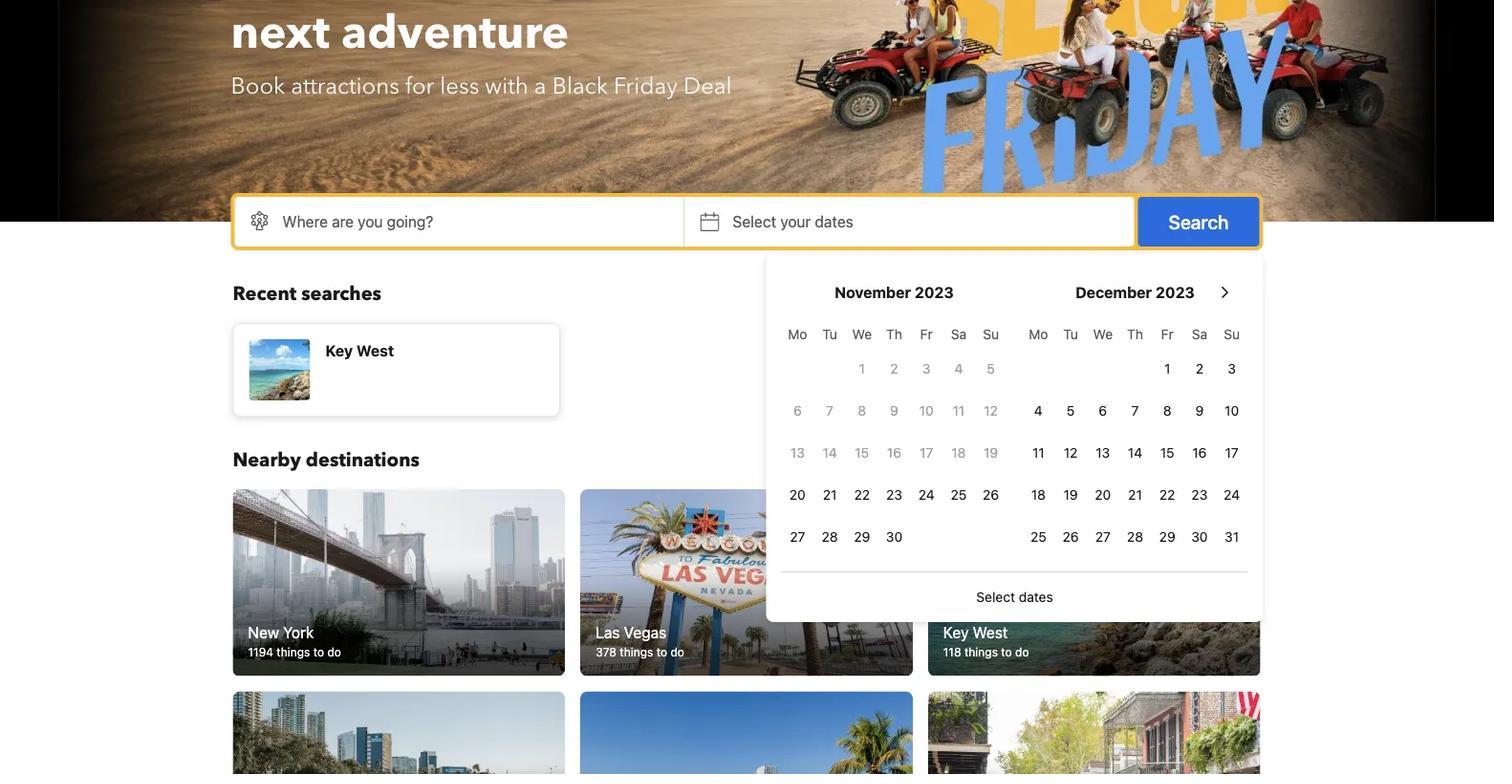 Task type: describe. For each thing, give the bounding box(es) containing it.
las vegas image
[[581, 490, 913, 677]]

18 December 2023 checkbox
[[1023, 476, 1055, 514]]

key west
[[326, 342, 394, 360]]

las
[[596, 624, 620, 642]]

27 December 2023 checkbox
[[1087, 518, 1119, 557]]

8 for 8 option
[[858, 403, 867, 419]]

23 for 23 option
[[1192, 487, 1208, 503]]

6 December 2023 checkbox
[[1087, 392, 1119, 430]]

3 for november 2023
[[923, 361, 931, 377]]

new york 1194 things to do
[[248, 624, 341, 659]]

18 November 2023 checkbox
[[943, 434, 975, 472]]

10 December 2023 checkbox
[[1216, 392, 1248, 430]]

25 December 2023 checkbox
[[1023, 518, 1055, 557]]

14 for the 14 option at the right bottom
[[1128, 445, 1143, 461]]

17 November 2023 checkbox
[[911, 434, 943, 472]]

2023 for december 2023
[[1156, 284, 1195, 302]]

select your dates
[[733, 213, 854, 231]]

15 November 2023 checkbox
[[846, 434, 878, 472]]

30 for 30 november 2023 checkbox
[[886, 529, 903, 545]]

10 for the 10 november 2023 checkbox
[[920, 403, 934, 419]]

new york image
[[233, 490, 565, 677]]

16 for 16 checkbox
[[887, 445, 902, 461]]

key for key west 118 things to do
[[944, 624, 969, 642]]

28 November 2023 checkbox
[[814, 518, 846, 557]]

18 for 18 option
[[1032, 487, 1046, 503]]

27 November 2023 checkbox
[[782, 518, 814, 557]]

grid for december
[[1023, 316, 1248, 557]]

grid for november
[[782, 316, 1007, 557]]

key west link
[[233, 323, 561, 417]]

su for november 2023
[[983, 327, 999, 342]]

15 December 2023 checkbox
[[1152, 434, 1184, 472]]

7 December 2023 checkbox
[[1119, 392, 1152, 430]]

th for december
[[1127, 327, 1144, 342]]

sa for december 2023
[[1192, 327, 1208, 342]]

destinations
[[306, 448, 420, 474]]

book
[[231, 70, 285, 102]]

2 December 2023 checkbox
[[1184, 350, 1216, 388]]

we for november
[[852, 327, 872, 342]]

21 for the 21 december 2023 option
[[1129, 487, 1143, 503]]

san diego image
[[233, 692, 565, 775]]

new
[[248, 624, 279, 642]]

12 for the "12 november 2023" checkbox
[[984, 403, 998, 419]]

december
[[1076, 284, 1152, 302]]

0 vertical spatial dates
[[815, 213, 854, 231]]

things for vegas
[[620, 646, 653, 659]]

next
[[231, 2, 330, 65]]

1 for december
[[1165, 361, 1171, 377]]

do for west
[[1016, 646, 1029, 659]]

west for key west 118 things to do
[[973, 624, 1008, 642]]

20 for 20 option
[[790, 487, 806, 503]]

29 for 29 checkbox
[[1160, 529, 1176, 545]]

select for select your dates
[[733, 213, 777, 231]]

1 December 2023 checkbox
[[1152, 350, 1184, 388]]

4 for 4 december 2023 'checkbox'
[[1035, 403, 1043, 419]]

31
[[1225, 529, 1239, 545]]

2 November 2023 checkbox
[[878, 350, 911, 388]]

key west 118 things to do
[[944, 624, 1029, 659]]

2023 for november 2023
[[915, 284, 954, 302]]

key west image
[[928, 490, 1261, 677]]

miami image
[[581, 692, 913, 775]]

mo for november
[[788, 327, 808, 342]]

on
[[589, 0, 646, 5]]

10 for 10 option
[[1225, 403, 1239, 419]]

23 for 23 november 2023 option
[[886, 487, 903, 503]]

13 November 2023 checkbox
[[782, 434, 814, 472]]

31 December 2023 checkbox
[[1216, 518, 1248, 557]]

12 for 12 option
[[1064, 445, 1078, 461]]

attractions
[[291, 70, 400, 102]]

23 December 2023 checkbox
[[1184, 476, 1216, 514]]

5 November 2023 checkbox
[[975, 350, 1007, 388]]

8 December 2023 checkbox
[[1152, 392, 1184, 430]]

15 for 15 december 2023 option
[[1161, 445, 1175, 461]]

to inside save up to 25% on your next adventure book attractions for less with a black friday deal
[[419, 0, 465, 5]]

22 November 2023 checkbox
[[846, 476, 878, 514]]

friday
[[614, 70, 678, 102]]

27 for 27 december 2023 option
[[1096, 529, 1111, 545]]

4 December 2023 checkbox
[[1023, 392, 1055, 430]]

things for west
[[965, 646, 998, 659]]

22 for 22 option
[[1160, 487, 1176, 503]]

save up to 25% on your next adventure book attractions for less with a black friday deal
[[231, 0, 759, 102]]

26 for the 26 december 2023 option
[[1063, 529, 1079, 545]]

14 for 14 november 2023 checkbox
[[823, 445, 837, 461]]

nearby destinations
[[233, 448, 420, 474]]

9 for 9 december 2023 checkbox
[[1196, 403, 1204, 419]]

16 for 16 december 2023 checkbox
[[1193, 445, 1207, 461]]

9 December 2023 checkbox
[[1184, 392, 1216, 430]]

select for select dates
[[977, 590, 1016, 605]]

th for november
[[887, 327, 903, 342]]

adventure
[[341, 2, 569, 65]]

november 2023
[[835, 284, 954, 302]]

1 for november
[[859, 361, 865, 377]]

5 for 5 checkbox
[[1067, 403, 1075, 419]]

6 for 6 december 2023 checkbox
[[1099, 403, 1107, 419]]

11 December 2023 checkbox
[[1023, 434, 1055, 472]]

november
[[835, 284, 911, 302]]

17 for 17 november 2023 checkbox
[[920, 445, 934, 461]]

19 December 2023 checkbox
[[1055, 476, 1087, 514]]

19 for 19 november 2023 checkbox at the bottom right
[[984, 445, 999, 461]]

6 November 2023 checkbox
[[782, 392, 814, 430]]

with
[[485, 70, 529, 102]]

vegas
[[624, 624, 667, 642]]

tu for november
[[823, 327, 838, 342]]

su for december 2023
[[1224, 327, 1240, 342]]



Task type: vqa. For each thing, say whether or not it's contained in the screenshot.


Task type: locate. For each thing, give the bounding box(es) containing it.
0 horizontal spatial 10
[[920, 403, 934, 419]]

1 do from the left
[[327, 646, 341, 659]]

3 do from the left
[[1016, 646, 1029, 659]]

sa for november 2023
[[951, 327, 967, 342]]

21 inside option
[[1129, 487, 1143, 503]]

7 for 7 december 2023 checkbox
[[1132, 403, 1139, 419]]

1 horizontal spatial dates
[[1019, 590, 1053, 605]]

2023 right december
[[1156, 284, 1195, 302]]

6 right 5 checkbox
[[1099, 403, 1107, 419]]

2 for november
[[891, 361, 899, 377]]

th down december 2023
[[1127, 327, 1144, 342]]

8 right 7 december 2023 checkbox
[[1164, 403, 1172, 419]]

3 left 4 november 2023 'option'
[[923, 361, 931, 377]]

29 right 28 december 2023 checkbox
[[1160, 529, 1176, 545]]

29 for 29 option
[[854, 529, 870, 545]]

4
[[955, 361, 963, 377], [1035, 403, 1043, 419]]

3 for december 2023
[[1228, 361, 1236, 377]]

0 horizontal spatial 25
[[951, 487, 967, 503]]

2 15 from the left
[[1161, 445, 1175, 461]]

0 horizontal spatial things
[[277, 646, 310, 659]]

29 inside option
[[854, 529, 870, 545]]

2 30 from the left
[[1192, 529, 1208, 545]]

your inside save up to 25% on your next adventure book attractions for less with a black friday deal
[[658, 0, 759, 5]]

0 vertical spatial 5
[[987, 361, 995, 377]]

25 left the 26 december 2023 option
[[1031, 529, 1047, 545]]

14 December 2023 checkbox
[[1119, 434, 1152, 472]]

0 horizontal spatial tu
[[823, 327, 838, 342]]

20 right 19 december 2023 option
[[1095, 487, 1111, 503]]

tu for december
[[1064, 327, 1079, 342]]

key for key west
[[326, 342, 353, 360]]

15
[[855, 445, 869, 461], [1161, 445, 1175, 461]]

0 vertical spatial 12
[[984, 403, 998, 419]]

11 right the 10 november 2023 checkbox
[[953, 403, 965, 419]]

1 horizontal spatial 2
[[1196, 361, 1204, 377]]

things down the vegas
[[620, 646, 653, 659]]

21
[[823, 487, 837, 503], [1129, 487, 1143, 503]]

2 fr from the left
[[1162, 327, 1174, 342]]

sa up 4 november 2023 'option'
[[951, 327, 967, 342]]

11 for the 11 december 2023 checkbox
[[1033, 445, 1045, 461]]

0 horizontal spatial su
[[983, 327, 999, 342]]

3 right 2 checkbox
[[1228, 361, 1236, 377]]

21 for 21 november 2023 checkbox
[[823, 487, 837, 503]]

4 inside 4 november 2023 'option'
[[955, 361, 963, 377]]

0 horizontal spatial 30
[[886, 529, 903, 545]]

0 vertical spatial 18
[[952, 445, 966, 461]]

1 horizontal spatial 19
[[1064, 487, 1078, 503]]

fr
[[921, 327, 933, 342], [1162, 327, 1174, 342]]

22 December 2023 checkbox
[[1152, 476, 1184, 514]]

1 14 from the left
[[823, 445, 837, 461]]

24 right 23 option
[[1224, 487, 1240, 503]]

12 December 2023 checkbox
[[1055, 434, 1087, 472]]

2 grid from the left
[[1023, 316, 1248, 557]]

1 horizontal spatial 26
[[1063, 529, 1079, 545]]

24 November 2023 checkbox
[[911, 476, 943, 514]]

west
[[357, 342, 394, 360], [973, 624, 1008, 642]]

26
[[983, 487, 999, 503], [1063, 529, 1079, 545]]

21 right the 20 december 2023 option
[[1129, 487, 1143, 503]]

30 right 29 checkbox
[[1192, 529, 1208, 545]]

1 horizontal spatial we
[[1093, 327, 1113, 342]]

1 vertical spatial select
[[977, 590, 1016, 605]]

6 left 7 option
[[794, 403, 802, 419]]

su up 3 option
[[1224, 327, 1240, 342]]

8 inside checkbox
[[1164, 403, 1172, 419]]

13 inside 'checkbox'
[[1096, 445, 1110, 461]]

1 horizontal spatial mo
[[1029, 327, 1048, 342]]

2 su from the left
[[1224, 327, 1240, 342]]

15 for 15 checkbox
[[855, 445, 869, 461]]

1 horizontal spatial do
[[671, 646, 685, 659]]

5 inside checkbox
[[1067, 403, 1075, 419]]

things inside key west 118 things to do
[[965, 646, 998, 659]]

0 vertical spatial 19
[[984, 445, 999, 461]]

do for york
[[327, 646, 341, 659]]

0 horizontal spatial 8
[[858, 403, 867, 419]]

1 grid from the left
[[782, 316, 1007, 557]]

22 right the 21 december 2023 option
[[1160, 487, 1176, 503]]

11 left 12 option
[[1033, 445, 1045, 461]]

dates
[[815, 213, 854, 231], [1019, 590, 1053, 605]]

16
[[887, 445, 902, 461], [1193, 445, 1207, 461]]

up
[[349, 0, 407, 5]]

14 inside option
[[1128, 445, 1143, 461]]

23 November 2023 checkbox
[[878, 476, 911, 514]]

18 for 18 'option'
[[952, 445, 966, 461]]

1 horizontal spatial tu
[[1064, 327, 1079, 342]]

30 right 29 option
[[886, 529, 903, 545]]

9 right 8 december 2023 checkbox
[[1196, 403, 1204, 419]]

26 November 2023 checkbox
[[975, 476, 1007, 514]]

17 for '17' checkbox
[[1225, 445, 1239, 461]]

2 24 from the left
[[1224, 487, 1240, 503]]

1 21 from the left
[[823, 487, 837, 503]]

2 17 from the left
[[1225, 445, 1239, 461]]

25 November 2023 checkbox
[[943, 476, 975, 514]]

2 22 from the left
[[1160, 487, 1176, 503]]

6 for 6 november 2023 checkbox
[[794, 403, 802, 419]]

11 inside checkbox
[[1033, 445, 1045, 461]]

1 horizontal spatial 6
[[1099, 403, 1107, 419]]

1 horizontal spatial fr
[[1162, 327, 1174, 342]]

10 inside option
[[1225, 403, 1239, 419]]

12 November 2023 checkbox
[[975, 392, 1007, 430]]

search
[[1169, 210, 1229, 233]]

th up 2 option
[[887, 327, 903, 342]]

13 inside option
[[791, 445, 805, 461]]

2
[[891, 361, 899, 377], [1196, 361, 1204, 377]]

2 8 from the left
[[1164, 403, 1172, 419]]

0 horizontal spatial 13
[[791, 445, 805, 461]]

1 vertical spatial 19
[[1064, 487, 1078, 503]]

we down december
[[1093, 327, 1113, 342]]

25 inside option
[[1031, 529, 1047, 545]]

1 vertical spatial 4
[[1035, 403, 1043, 419]]

2 horizontal spatial do
[[1016, 646, 1029, 659]]

things right 118
[[965, 646, 998, 659]]

7 left 8 option
[[826, 403, 834, 419]]

0 vertical spatial key
[[326, 342, 353, 360]]

13 for 13 december 2023 'checkbox'
[[1096, 445, 1110, 461]]

1 1 from the left
[[859, 361, 865, 377]]

1 horizontal spatial 17
[[1225, 445, 1239, 461]]

5 right 4 november 2023 'option'
[[987, 361, 995, 377]]

december 2023
[[1076, 284, 1195, 302]]

0 vertical spatial 26
[[983, 487, 999, 503]]

16 December 2023 checkbox
[[1184, 434, 1216, 472]]

1 vertical spatial 5
[[1067, 403, 1075, 419]]

to down the york in the left of the page
[[313, 646, 324, 659]]

19
[[984, 445, 999, 461], [1064, 487, 1078, 503]]

1 th from the left
[[887, 327, 903, 342]]

28 December 2023 checkbox
[[1119, 518, 1152, 557]]

1 horizontal spatial th
[[1127, 327, 1144, 342]]

1 23 from the left
[[886, 487, 903, 503]]

18
[[952, 445, 966, 461], [1032, 487, 1046, 503]]

18 right 17 november 2023 checkbox
[[952, 445, 966, 461]]

to down the vegas
[[657, 646, 668, 659]]

0 horizontal spatial your
[[658, 0, 759, 5]]

22 inside option
[[1160, 487, 1176, 503]]

6
[[794, 403, 802, 419], [1099, 403, 1107, 419]]

0 horizontal spatial 12
[[984, 403, 998, 419]]

27 right the 26 december 2023 option
[[1096, 529, 1111, 545]]

12 left 13 december 2023 'checkbox'
[[1064, 445, 1078, 461]]

1 9 from the left
[[890, 403, 899, 419]]

2 16 from the left
[[1193, 445, 1207, 461]]

10 right 9 checkbox
[[920, 403, 934, 419]]

30 inside checkbox
[[886, 529, 903, 545]]

11 for 11 november 2023 option on the right
[[953, 403, 965, 419]]

mo up 4 december 2023 'checkbox'
[[1029, 327, 1048, 342]]

28 for 28 november 2023 checkbox
[[822, 529, 838, 545]]

22 left 23 november 2023 option
[[854, 487, 870, 503]]

key up 118
[[944, 624, 969, 642]]

1 horizontal spatial things
[[620, 646, 653, 659]]

th
[[887, 327, 903, 342], [1127, 327, 1144, 342]]

1 things from the left
[[277, 646, 310, 659]]

23 inside 23 option
[[1192, 487, 1208, 503]]

0 horizontal spatial we
[[852, 327, 872, 342]]

30 for 30 checkbox
[[1192, 529, 1208, 545]]

14 right 13 november 2023 option in the right bottom of the page
[[823, 445, 837, 461]]

12 right 11 november 2023 option on the right
[[984, 403, 998, 419]]

25 for 25 option
[[1031, 529, 1047, 545]]

15 left 16 checkbox
[[855, 445, 869, 461]]

1 horizontal spatial select
[[977, 590, 1016, 605]]

mo up 6 november 2023 checkbox
[[788, 327, 808, 342]]

new orleans image
[[928, 692, 1261, 775]]

0 vertical spatial your
[[658, 0, 759, 5]]

key
[[326, 342, 353, 360], [944, 624, 969, 642]]

0 horizontal spatial 21
[[823, 487, 837, 503]]

21 November 2023 checkbox
[[814, 476, 846, 514]]

mo for december
[[1029, 327, 1048, 342]]

2 right 1 option on the right
[[1196, 361, 1204, 377]]

0 horizontal spatial 24
[[919, 487, 935, 503]]

1 vertical spatial 18
[[1032, 487, 1046, 503]]

1 2 from the left
[[891, 361, 899, 377]]

su
[[983, 327, 999, 342], [1224, 327, 1240, 342]]

fr for december
[[1162, 327, 1174, 342]]

30 inside checkbox
[[1192, 529, 1208, 545]]

to inside new york 1194 things to do
[[313, 646, 324, 659]]

17 December 2023 checkbox
[[1216, 434, 1248, 472]]

0 horizontal spatial 22
[[854, 487, 870, 503]]

0 horizontal spatial 14
[[823, 445, 837, 461]]

we
[[852, 327, 872, 342], [1093, 327, 1113, 342]]

we up 1 november 2023 option
[[852, 327, 872, 342]]

23 right 22 november 2023 checkbox
[[886, 487, 903, 503]]

searches
[[301, 281, 382, 307]]

1 vertical spatial your
[[781, 213, 811, 231]]

4 left 5 checkbox
[[1035, 403, 1043, 419]]

12
[[984, 403, 998, 419], [1064, 445, 1078, 461]]

29 November 2023 checkbox
[[846, 518, 878, 557]]

less
[[440, 70, 479, 102]]

0 horizontal spatial grid
[[782, 316, 1007, 557]]

1 horizontal spatial key
[[944, 624, 969, 642]]

1 vertical spatial west
[[973, 624, 1008, 642]]

15 inside 15 december 2023 option
[[1161, 445, 1175, 461]]

2 3 from the left
[[1228, 361, 1236, 377]]

2 we from the left
[[1093, 327, 1113, 342]]

2 9 from the left
[[1196, 403, 1204, 419]]

29 December 2023 checkbox
[[1152, 518, 1184, 557]]

0 horizontal spatial 5
[[987, 361, 995, 377]]

29 right 28 november 2023 checkbox
[[854, 529, 870, 545]]

select dates
[[977, 590, 1053, 605]]

16 right 15 december 2023 option
[[1193, 445, 1207, 461]]

1 30 from the left
[[886, 529, 903, 545]]

21 left 22 november 2023 checkbox
[[823, 487, 837, 503]]

7 inside option
[[826, 403, 834, 419]]

1 we from the left
[[852, 327, 872, 342]]

1 2023 from the left
[[915, 284, 954, 302]]

1 20 from the left
[[790, 487, 806, 503]]

0 horizontal spatial 4
[[955, 361, 963, 377]]

7 for 7 option
[[826, 403, 834, 419]]

8 right 7 option
[[858, 403, 867, 419]]

1 horizontal spatial 28
[[1127, 529, 1144, 545]]

search button
[[1138, 197, 1260, 247]]

key inside key west 118 things to do
[[944, 624, 969, 642]]

0 horizontal spatial 7
[[826, 403, 834, 419]]

24
[[919, 487, 935, 503], [1224, 487, 1240, 503]]

4 inside 4 december 2023 'checkbox'
[[1035, 403, 1043, 419]]

1 horizontal spatial 9
[[1196, 403, 1204, 419]]

2 29 from the left
[[1160, 529, 1176, 545]]

your
[[658, 0, 759, 5], [781, 213, 811, 231]]

0 horizontal spatial 27
[[790, 529, 806, 545]]

things for york
[[277, 646, 310, 659]]

9 for 9 checkbox
[[890, 403, 899, 419]]

16 inside checkbox
[[887, 445, 902, 461]]

1 22 from the left
[[854, 487, 870, 503]]

do inside new york 1194 things to do
[[327, 646, 341, 659]]

Where are you going? search field
[[235, 197, 684, 247]]

2 2 from the left
[[1196, 361, 1204, 377]]

378
[[596, 646, 617, 659]]

1 vertical spatial 12
[[1064, 445, 1078, 461]]

fr for november
[[921, 327, 933, 342]]

4 right 3 november 2023 "checkbox"
[[955, 361, 963, 377]]

1 horizontal spatial 11
[[1033, 445, 1045, 461]]

11 inside option
[[953, 403, 965, 419]]

7 November 2023 checkbox
[[814, 392, 846, 430]]

1 inside option
[[859, 361, 865, 377]]

5
[[987, 361, 995, 377], [1067, 403, 1075, 419]]

1 horizontal spatial 20
[[1095, 487, 1111, 503]]

14 right 13 december 2023 'checkbox'
[[1128, 445, 1143, 461]]

1 November 2023 checkbox
[[846, 350, 878, 388]]

1 24 from the left
[[919, 487, 935, 503]]

2 inside option
[[891, 361, 899, 377]]

118
[[944, 646, 962, 659]]

10 November 2023 checkbox
[[911, 392, 943, 430]]

do inside key west 118 things to do
[[1016, 646, 1029, 659]]

25 for 25 "option"
[[951, 487, 967, 503]]

26 right 25 "option"
[[983, 487, 999, 503]]

1 28 from the left
[[822, 529, 838, 545]]

1 17 from the left
[[920, 445, 934, 461]]

20
[[790, 487, 806, 503], [1095, 487, 1111, 503]]

things down the york in the left of the page
[[277, 646, 310, 659]]

19 right 18 option
[[1064, 487, 1078, 503]]

20 December 2023 checkbox
[[1087, 476, 1119, 514]]

0 horizontal spatial 15
[[855, 445, 869, 461]]

14 inside checkbox
[[823, 445, 837, 461]]

2 21 from the left
[[1129, 487, 1143, 503]]

1
[[859, 361, 865, 377], [1165, 361, 1171, 377]]

20 November 2023 checkbox
[[782, 476, 814, 514]]

19 inside option
[[1064, 487, 1078, 503]]

fr up 1 option on the right
[[1162, 327, 1174, 342]]

0 horizontal spatial 6
[[794, 403, 802, 419]]

0 horizontal spatial 26
[[983, 487, 999, 503]]

17 right 16 december 2023 checkbox
[[1225, 445, 1239, 461]]

2 14 from the left
[[1128, 445, 1143, 461]]

to right 118
[[1001, 646, 1012, 659]]

7
[[826, 403, 834, 419], [1132, 403, 1139, 419]]

4 November 2023 checkbox
[[943, 350, 975, 388]]

22 inside checkbox
[[854, 487, 870, 503]]

9 November 2023 checkbox
[[878, 392, 911, 430]]

0 vertical spatial select
[[733, 213, 777, 231]]

2 right 1 november 2023 option
[[891, 361, 899, 377]]

2023
[[915, 284, 954, 302], [1156, 284, 1195, 302]]

do right 378
[[671, 646, 685, 659]]

16 inside checkbox
[[1193, 445, 1207, 461]]

to for las vegas
[[657, 646, 668, 659]]

3 inside "checkbox"
[[923, 361, 931, 377]]

25 right 24 checkbox
[[951, 487, 967, 503]]

grid
[[782, 316, 1007, 557], [1023, 316, 1248, 557]]

things inside the las vegas 378 things to do
[[620, 646, 653, 659]]

26 right 25 option
[[1063, 529, 1079, 545]]

28 right 27 november 2023 "checkbox"
[[822, 529, 838, 545]]

16 November 2023 checkbox
[[878, 434, 911, 472]]

22 for 22 november 2023 checkbox
[[854, 487, 870, 503]]

0 horizontal spatial west
[[357, 342, 394, 360]]

1 sa from the left
[[951, 327, 967, 342]]

30
[[886, 529, 903, 545], [1192, 529, 1208, 545]]

21 December 2023 checkbox
[[1119, 476, 1152, 514]]

21 inside checkbox
[[823, 487, 837, 503]]

27
[[790, 529, 806, 545], [1096, 529, 1111, 545]]

18 inside option
[[1032, 487, 1046, 503]]

23 right 22 option
[[1192, 487, 1208, 503]]

27 inside 27 november 2023 "checkbox"
[[790, 529, 806, 545]]

2 tu from the left
[[1064, 327, 1079, 342]]

27 left 28 november 2023 checkbox
[[790, 529, 806, 545]]

0 horizontal spatial 1
[[859, 361, 865, 377]]

24 for 24 december 2023 checkbox
[[1224, 487, 1240, 503]]

0 horizontal spatial mo
[[788, 327, 808, 342]]

16 right 15 checkbox
[[887, 445, 902, 461]]

1 10 from the left
[[920, 403, 934, 419]]

0 horizontal spatial sa
[[951, 327, 967, 342]]

15 inside 15 checkbox
[[855, 445, 869, 461]]

to for key west
[[1001, 646, 1012, 659]]

1 horizontal spatial your
[[781, 213, 811, 231]]

1 horizontal spatial su
[[1224, 327, 1240, 342]]

tu down "november"
[[823, 327, 838, 342]]

0 horizontal spatial 3
[[923, 361, 931, 377]]

sa
[[951, 327, 967, 342], [1192, 327, 1208, 342]]

2 6 from the left
[[1099, 403, 1107, 419]]

tu down december
[[1064, 327, 1079, 342]]

17 right 16 checkbox
[[920, 445, 934, 461]]

west down searches
[[357, 342, 394, 360]]

1 horizontal spatial 15
[[1161, 445, 1175, 461]]

29 inside checkbox
[[1160, 529, 1176, 545]]

0 vertical spatial 4
[[955, 361, 963, 377]]

9
[[890, 403, 899, 419], [1196, 403, 1204, 419]]

3 November 2023 checkbox
[[911, 350, 943, 388]]

5 inside checkbox
[[987, 361, 995, 377]]

1 horizontal spatial 13
[[1096, 445, 1110, 461]]

deal
[[684, 70, 732, 102]]

1 15 from the left
[[855, 445, 869, 461]]

do down select dates
[[1016, 646, 1029, 659]]

26 December 2023 checkbox
[[1055, 518, 1087, 557]]

1 horizontal spatial 27
[[1096, 529, 1111, 545]]

to inside key west 118 things to do
[[1001, 646, 1012, 659]]

black
[[552, 70, 608, 102]]

2 things from the left
[[620, 646, 653, 659]]

1 13 from the left
[[791, 445, 805, 461]]

1 inside option
[[1165, 361, 1171, 377]]

1 horizontal spatial 14
[[1128, 445, 1143, 461]]

things
[[277, 646, 310, 659], [620, 646, 653, 659], [965, 646, 998, 659]]

things inside new york 1194 things to do
[[277, 646, 310, 659]]

28 for 28 december 2023 checkbox
[[1127, 529, 1144, 545]]

22
[[854, 487, 870, 503], [1160, 487, 1176, 503]]

0 horizontal spatial 18
[[952, 445, 966, 461]]

13 left 14 november 2023 checkbox
[[791, 445, 805, 461]]

5 December 2023 checkbox
[[1055, 392, 1087, 430]]

2 mo from the left
[[1029, 327, 1048, 342]]

8 inside option
[[858, 403, 867, 419]]

20 left 21 november 2023 checkbox
[[790, 487, 806, 503]]

0 horizontal spatial do
[[327, 646, 341, 659]]

1 su from the left
[[983, 327, 999, 342]]

2 13 from the left
[[1096, 445, 1110, 461]]

30 November 2023 checkbox
[[878, 518, 911, 557]]

0 horizontal spatial fr
[[921, 327, 933, 342]]

1 29 from the left
[[854, 529, 870, 545]]

2 for december
[[1196, 361, 1204, 377]]

for
[[405, 70, 434, 102]]

30 December 2023 checkbox
[[1184, 518, 1216, 557]]

10 inside checkbox
[[920, 403, 934, 419]]

1 horizontal spatial 24
[[1224, 487, 1240, 503]]

0 horizontal spatial 19
[[984, 445, 999, 461]]

1 horizontal spatial grid
[[1023, 316, 1248, 557]]

19 November 2023 checkbox
[[975, 434, 1007, 472]]

4 for 4 november 2023 'option'
[[955, 361, 963, 377]]

1 horizontal spatial 7
[[1132, 403, 1139, 419]]

23 inside 23 november 2023 option
[[886, 487, 903, 503]]

1 horizontal spatial 21
[[1129, 487, 1143, 503]]

8
[[858, 403, 867, 419], [1164, 403, 1172, 419]]

2 28 from the left
[[1127, 529, 1144, 545]]

do
[[327, 646, 341, 659], [671, 646, 685, 659], [1016, 646, 1029, 659]]

20 for the 20 december 2023 option
[[1095, 487, 1111, 503]]

1 horizontal spatial 12
[[1064, 445, 1078, 461]]

2 27 from the left
[[1096, 529, 1111, 545]]

las vegas 378 things to do
[[596, 624, 685, 659]]

west inside key west 118 things to do
[[973, 624, 1008, 642]]

1 16 from the left
[[887, 445, 902, 461]]

to for new york
[[313, 646, 324, 659]]

1 6 from the left
[[794, 403, 802, 419]]

1 horizontal spatial 1
[[1165, 361, 1171, 377]]

10 right 9 december 2023 checkbox
[[1225, 403, 1239, 419]]

1 vertical spatial 26
[[1063, 529, 1079, 545]]

10
[[920, 403, 934, 419], [1225, 403, 1239, 419]]

a
[[534, 70, 547, 102]]

1 tu from the left
[[823, 327, 838, 342]]

1 horizontal spatial 30
[[1192, 529, 1208, 545]]

tu
[[823, 327, 838, 342], [1064, 327, 1079, 342]]

12 inside checkbox
[[984, 403, 998, 419]]

25
[[951, 487, 967, 503], [1031, 529, 1047, 545]]

2 20 from the left
[[1095, 487, 1111, 503]]

3
[[923, 361, 931, 377], [1228, 361, 1236, 377]]

do right 1194
[[327, 646, 341, 659]]

york
[[283, 624, 314, 642]]

0 horizontal spatial 2023
[[915, 284, 954, 302]]

28 right 27 december 2023 option
[[1127, 529, 1144, 545]]

1194
[[248, 646, 273, 659]]

2 7 from the left
[[1132, 403, 1139, 419]]

2 2023 from the left
[[1156, 284, 1195, 302]]

0 horizontal spatial 2
[[891, 361, 899, 377]]

1 left 2 option
[[859, 361, 865, 377]]

5 for 5 checkbox
[[987, 361, 995, 377]]

1 horizontal spatial 29
[[1160, 529, 1176, 545]]

0 horizontal spatial 23
[[886, 487, 903, 503]]

1 8 from the left
[[858, 403, 867, 419]]

13 for 13 november 2023 option in the right bottom of the page
[[791, 445, 805, 461]]

14 November 2023 checkbox
[[814, 434, 846, 472]]

recent
[[233, 281, 297, 307]]

26 for 26 option
[[983, 487, 999, 503]]

29
[[854, 529, 870, 545], [1160, 529, 1176, 545]]

to
[[419, 0, 465, 5], [313, 646, 324, 659], [657, 646, 668, 659], [1001, 646, 1012, 659]]

save
[[231, 0, 337, 5]]

we for december
[[1093, 327, 1113, 342]]

23
[[886, 487, 903, 503], [1192, 487, 1208, 503]]

key down searches
[[326, 342, 353, 360]]

1 3 from the left
[[923, 361, 931, 377]]

7 inside checkbox
[[1132, 403, 1139, 419]]

11 November 2023 checkbox
[[943, 392, 975, 430]]

do inside the las vegas 378 things to do
[[671, 646, 685, 659]]

dates up "november"
[[815, 213, 854, 231]]

19 right 18 'option'
[[984, 445, 999, 461]]

28
[[822, 529, 838, 545], [1127, 529, 1144, 545]]

do for vegas
[[671, 646, 685, 659]]

mo
[[788, 327, 808, 342], [1029, 327, 1048, 342]]

1 27 from the left
[[790, 529, 806, 545]]

1 horizontal spatial 5
[[1067, 403, 1075, 419]]

3 December 2023 checkbox
[[1216, 350, 1248, 388]]

7 left 8 december 2023 checkbox
[[1132, 403, 1139, 419]]

2023 right "november"
[[915, 284, 954, 302]]

25 inside "option"
[[951, 487, 967, 503]]

2 1 from the left
[[1165, 361, 1171, 377]]

8 November 2023 checkbox
[[846, 392, 878, 430]]

west down select dates
[[973, 624, 1008, 642]]

11
[[953, 403, 965, 419], [1033, 445, 1045, 461]]

3 things from the left
[[965, 646, 998, 659]]

dates down 25 option
[[1019, 590, 1053, 605]]

19 inside checkbox
[[984, 445, 999, 461]]

1 horizontal spatial 18
[[1032, 487, 1046, 503]]

1 left 2 checkbox
[[1165, 361, 1171, 377]]

9 right 8 option
[[890, 403, 899, 419]]

0 horizontal spatial key
[[326, 342, 353, 360]]

13 December 2023 checkbox
[[1087, 434, 1119, 472]]

13 right 12 option
[[1096, 445, 1110, 461]]

1 horizontal spatial 10
[[1225, 403, 1239, 419]]

to inside the las vegas 378 things to do
[[657, 646, 668, 659]]

2 th from the left
[[1127, 327, 1144, 342]]

0 vertical spatial west
[[357, 342, 394, 360]]

1 horizontal spatial 22
[[1160, 487, 1176, 503]]

2 do from the left
[[671, 646, 685, 659]]

0 horizontal spatial 11
[[953, 403, 965, 419]]

to right up
[[419, 0, 465, 5]]

2 horizontal spatial things
[[965, 646, 998, 659]]

13
[[791, 445, 805, 461], [1096, 445, 1110, 461]]

2 inside checkbox
[[1196, 361, 1204, 377]]

14
[[823, 445, 837, 461], [1128, 445, 1143, 461]]

5 right 4 december 2023 'checkbox'
[[1067, 403, 1075, 419]]

24 for 24 checkbox
[[919, 487, 935, 503]]

8 for 8 december 2023 checkbox
[[1164, 403, 1172, 419]]

19 for 19 december 2023 option
[[1064, 487, 1078, 503]]

18 inside 'option'
[[952, 445, 966, 461]]

1 7 from the left
[[826, 403, 834, 419]]

west for key west
[[357, 342, 394, 360]]

0 vertical spatial 11
[[953, 403, 965, 419]]

2 sa from the left
[[1192, 327, 1208, 342]]

0 horizontal spatial 17
[[920, 445, 934, 461]]

27 for 27 november 2023 "checkbox"
[[790, 529, 806, 545]]

2 10 from the left
[[1225, 403, 1239, 419]]

25%
[[476, 0, 577, 5]]

17 inside checkbox
[[920, 445, 934, 461]]

1 fr from the left
[[921, 327, 933, 342]]

nearby
[[233, 448, 301, 474]]

15 left 16 december 2023 checkbox
[[1161, 445, 1175, 461]]

24 December 2023 checkbox
[[1216, 476, 1248, 514]]

3 inside option
[[1228, 361, 1236, 377]]

1 mo from the left
[[788, 327, 808, 342]]

17
[[920, 445, 934, 461], [1225, 445, 1239, 461]]

1 horizontal spatial 2023
[[1156, 284, 1195, 302]]

24 right 23 november 2023 option
[[919, 487, 935, 503]]

27 inside 27 december 2023 option
[[1096, 529, 1111, 545]]

1 vertical spatial dates
[[1019, 590, 1053, 605]]

fr up 3 november 2023 "checkbox"
[[921, 327, 933, 342]]

18 left 19 december 2023 option
[[1032, 487, 1046, 503]]

recent searches
[[233, 281, 382, 307]]

select
[[733, 213, 777, 231], [977, 590, 1016, 605]]

su up 5 checkbox
[[983, 327, 999, 342]]

2 23 from the left
[[1192, 487, 1208, 503]]

sa up 2 checkbox
[[1192, 327, 1208, 342]]

17 inside checkbox
[[1225, 445, 1239, 461]]

12 inside option
[[1064, 445, 1078, 461]]

1 vertical spatial 11
[[1033, 445, 1045, 461]]



